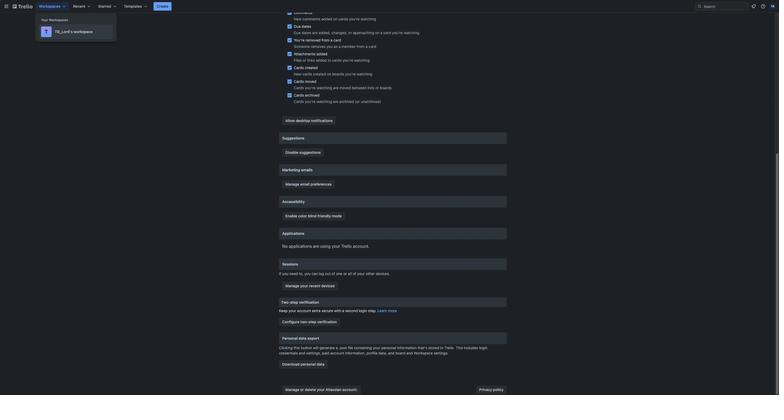Task type: locate. For each thing, give the bounding box(es) containing it.
on up changed,
[[333, 17, 338, 21]]

0 horizontal spatial card
[[334, 38, 341, 42]]

0 vertical spatial workspaces
[[39, 4, 60, 8]]

2 vertical spatial cards
[[303, 72, 312, 76]]

0 vertical spatial archived
[[305, 93, 320, 97]]

archived down cards moved
[[305, 93, 320, 97]]

applications
[[289, 244, 312, 249]]

cards
[[294, 65, 304, 70], [294, 79, 304, 84], [294, 86, 304, 90], [294, 93, 304, 97], [294, 99, 304, 104]]

1 vertical spatial cards
[[332, 58, 342, 62]]

1 vertical spatial step
[[309, 320, 316, 324]]

no
[[282, 244, 288, 249]]

a down approaching
[[366, 44, 368, 49]]

0 vertical spatial personal
[[382, 346, 396, 350]]

mode
[[332, 214, 342, 218]]

attachments
[[294, 52, 316, 56]]

0 horizontal spatial you
[[282, 271, 288, 276]]

new for new comments added on cards you're watching
[[294, 17, 301, 21]]

4 cards from the top
[[294, 93, 304, 97]]

created
[[305, 65, 318, 70], [313, 72, 326, 76]]

1 cards from the top
[[294, 65, 304, 70]]

1 vertical spatial workspaces
[[49, 18, 68, 22]]

1 horizontal spatial login
[[479, 346, 488, 350]]

can
[[312, 271, 318, 276]]

starred
[[98, 4, 111, 8]]

5 cards from the top
[[294, 99, 304, 104]]

1 horizontal spatial data
[[317, 362, 324, 366]]

added left to
[[316, 58, 327, 62]]

0 horizontal spatial account
[[297, 308, 311, 313]]

manage email preferences link
[[282, 180, 335, 189]]

2 new from the top
[[294, 72, 301, 76]]

2 horizontal spatial card
[[384, 30, 391, 35]]

your up "profile"
[[373, 346, 381, 350]]

1 horizontal spatial on
[[333, 17, 338, 21]]

allow desktop notifications link
[[282, 116, 336, 125]]

1 vertical spatial due
[[294, 30, 301, 35]]

on
[[333, 17, 338, 21], [375, 30, 380, 35], [327, 72, 331, 76]]

1 of from the left
[[332, 271, 335, 276]]

watching
[[361, 17, 376, 21], [404, 30, 419, 35], [354, 58, 370, 62], [357, 72, 372, 76], [317, 86, 332, 90], [317, 99, 332, 104]]

learn
[[378, 308, 387, 313]]

0 vertical spatial manage
[[285, 182, 299, 186]]

.json
[[339, 346, 347, 350]]

dates down due dates
[[302, 30, 311, 35]]

verification inside 'configure two-step verification' link
[[317, 320, 337, 324]]

boards up cards you're watching are moved between lists or boards
[[332, 72, 344, 76]]

0 horizontal spatial data
[[299, 336, 307, 340]]

added,
[[319, 30, 330, 35]]

need
[[289, 271, 298, 276]]

3 manage from the top
[[285, 387, 299, 392]]

data
[[299, 336, 307, 340], [317, 362, 324, 366]]

0 vertical spatial due
[[294, 24, 301, 29]]

files
[[294, 58, 302, 62]]

disable
[[285, 150, 298, 155]]

account down two-step verification
[[297, 308, 311, 313]]

includes
[[464, 346, 478, 350]]

2 vertical spatial manage
[[285, 387, 299, 392]]

allow desktop notifications
[[285, 118, 333, 123]]

dates down comments
[[302, 24, 311, 29]]

1 horizontal spatial step
[[309, 320, 316, 324]]

your inside clicking this button will generate a .json file containing your personal information that's stored in trello. this includes login credentials and settings, paid account information, profile data, and board and workspace settings.
[[373, 346, 381, 350]]

card
[[384, 30, 391, 35], [334, 38, 341, 42], [369, 44, 376, 49]]

1 horizontal spatial archived
[[339, 99, 354, 104]]

added down "removes"
[[317, 52, 327, 56]]

account. right atlassian
[[342, 387, 358, 392]]

new down the cards created
[[294, 72, 301, 76]]

1 vertical spatial personal
[[301, 362, 316, 366]]

or left all
[[343, 271, 347, 276]]

privacy policy link
[[476, 385, 507, 394]]

added up added,
[[321, 17, 332, 21]]

a right with
[[342, 308, 344, 313]]

you left as
[[327, 44, 333, 49]]

you right to,
[[304, 271, 311, 276]]

data up button at the left
[[299, 336, 307, 340]]

keep your account extra secure with a second login step. learn more
[[279, 308, 397, 313]]

workspaces button
[[36, 2, 69, 11]]

generate
[[320, 346, 335, 350]]

1 vertical spatial manage
[[285, 284, 299, 288]]

1 vertical spatial verification
[[317, 320, 337, 324]]

moved up the cards archived
[[305, 79, 316, 84]]

1 due from the top
[[294, 24, 301, 29]]

verification up extra
[[299, 300, 319, 304]]

if
[[279, 271, 281, 276]]

desktop
[[296, 118, 310, 123]]

manage left delete
[[285, 387, 299, 392]]

3 cards from the top
[[294, 86, 304, 90]]

step up "configure"
[[290, 300, 298, 304]]

or
[[348, 30, 352, 35], [303, 58, 306, 62], [375, 86, 379, 90], [343, 271, 347, 276], [300, 387, 304, 392]]

0 horizontal spatial and
[[299, 351, 305, 355]]

are left using
[[313, 244, 319, 249]]

primary element
[[0, 0, 779, 13]]

a right as
[[339, 44, 341, 49]]

0 vertical spatial new
[[294, 17, 301, 21]]

account down .json
[[330, 351, 344, 355]]

tyler black (tylerblack440) image
[[770, 3, 776, 10]]

cards created
[[294, 65, 318, 70]]

step down extra
[[309, 320, 316, 324]]

and right data,
[[388, 351, 394, 355]]

a left .json
[[336, 346, 338, 350]]

from right member
[[357, 44, 365, 49]]

your left other
[[357, 271, 365, 276]]

two-
[[300, 320, 309, 324]]

0 vertical spatial account.
[[353, 244, 370, 249]]

1 manage from the top
[[285, 182, 299, 186]]

1 dates from the top
[[302, 24, 311, 29]]

2 vertical spatial on
[[327, 72, 331, 76]]

approaching
[[353, 30, 374, 35]]

card down approaching
[[369, 44, 376, 49]]

atlassian
[[326, 387, 341, 392]]

personal
[[282, 336, 298, 340]]

are up removed
[[312, 30, 318, 35]]

and down information
[[406, 351, 413, 355]]

1 vertical spatial card
[[334, 38, 341, 42]]

data down paid
[[317, 362, 324, 366]]

templates
[[124, 4, 142, 8]]

on right approaching
[[375, 30, 380, 35]]

removes
[[311, 44, 326, 49]]

2 dates from the top
[[302, 30, 311, 35]]

verification down secure
[[317, 320, 337, 324]]

from
[[322, 38, 330, 42], [357, 44, 365, 49]]

archived left (or
[[339, 99, 354, 104]]

personal down settings,
[[301, 362, 316, 366]]

your
[[332, 244, 340, 249], [357, 271, 365, 276], [300, 284, 308, 288], [289, 308, 296, 313], [373, 346, 381, 350], [317, 387, 325, 392]]

credentials
[[279, 351, 298, 355]]

and down button at the left
[[299, 351, 305, 355]]

no applications are using your trello account.
[[282, 244, 370, 249]]

manage your recent devices
[[285, 284, 335, 288]]

clicking
[[279, 346, 293, 350]]

1 horizontal spatial and
[[388, 351, 394, 355]]

as
[[334, 44, 338, 49]]

cards for cards you're watching are moved between lists or boards
[[294, 86, 304, 90]]

1 vertical spatial account
[[330, 351, 344, 355]]

1 new from the top
[[294, 17, 301, 21]]

0 horizontal spatial of
[[332, 271, 335, 276]]

0 horizontal spatial moved
[[305, 79, 316, 84]]

2 horizontal spatial and
[[406, 351, 413, 355]]

you right the if
[[282, 271, 288, 276]]

login right includes
[[479, 346, 488, 350]]

1 horizontal spatial card
[[369, 44, 376, 49]]

login left step.
[[359, 308, 367, 313]]

this
[[294, 346, 300, 350]]

cards you're watching are moved between lists or boards
[[294, 86, 392, 90]]

dates for due dates are added, changed, or approaching on a card you're watching
[[302, 30, 311, 35]]

manage
[[285, 182, 299, 186], [285, 284, 299, 288], [285, 387, 299, 392]]

created down the cards created
[[313, 72, 326, 76]]

or left delete
[[300, 387, 304, 392]]

0 horizontal spatial on
[[327, 72, 331, 76]]

1 horizontal spatial account
[[330, 351, 344, 355]]

2 horizontal spatial on
[[375, 30, 380, 35]]

someone
[[294, 44, 310, 49]]

boards right lists on the top left of the page
[[380, 86, 392, 90]]

personal data export
[[282, 336, 319, 340]]

0 vertical spatial dates
[[302, 24, 311, 29]]

3 and from the left
[[406, 351, 413, 355]]

1 vertical spatial boards
[[380, 86, 392, 90]]

that's
[[418, 346, 427, 350]]

1 vertical spatial account.
[[342, 387, 358, 392]]

workspaces up tb_lord's
[[49, 18, 68, 22]]

cards up changed,
[[339, 17, 348, 21]]

you're
[[349, 17, 360, 21], [392, 30, 403, 35], [343, 58, 353, 62], [345, 72, 356, 76], [305, 86, 316, 90], [305, 99, 316, 104]]

created down the 'links'
[[305, 65, 318, 70]]

2 manage from the top
[[285, 284, 299, 288]]

cards down the cards created
[[303, 72, 312, 76]]

button
[[301, 346, 312, 350]]

0 horizontal spatial boards
[[332, 72, 344, 76]]

workspaces up your workspaces on the left top of page
[[39, 4, 60, 8]]

0 vertical spatial step
[[290, 300, 298, 304]]

are
[[312, 30, 318, 35], [333, 86, 338, 90], [333, 99, 338, 104], [313, 244, 319, 249]]

profile
[[367, 351, 378, 355]]

card right approaching
[[384, 30, 391, 35]]

download
[[282, 362, 300, 366]]

clicking this button will generate a .json file containing your personal information that's stored in trello. this includes login credentials and settings, paid account information, profile data, and board and workspace settings.
[[279, 346, 488, 355]]

1 vertical spatial login
[[479, 346, 488, 350]]

personal up data,
[[382, 346, 396, 350]]

new comments added on cards you're watching
[[294, 17, 376, 21]]

comments
[[303, 17, 320, 21]]

manage down need at the left of the page
[[285, 284, 299, 288]]

1 vertical spatial on
[[375, 30, 380, 35]]

out
[[325, 271, 331, 276]]

1 horizontal spatial personal
[[382, 346, 396, 350]]

moved left between
[[339, 86, 351, 90]]

card up as
[[334, 38, 341, 42]]

step
[[290, 300, 298, 304], [309, 320, 316, 324]]

added
[[321, 17, 332, 21], [317, 52, 327, 56], [316, 58, 327, 62]]

download personal data link
[[279, 360, 328, 369]]

(or
[[355, 99, 360, 104]]

extra
[[312, 308, 321, 313]]

1 horizontal spatial moved
[[339, 86, 351, 90]]

new down comments
[[294, 17, 301, 21]]

0 vertical spatial from
[[322, 38, 330, 42]]

two-step verification
[[281, 300, 319, 304]]

1 vertical spatial new
[[294, 72, 301, 76]]

step.
[[368, 308, 377, 313]]

1 horizontal spatial of
[[353, 271, 356, 276]]

due for due dates
[[294, 24, 301, 29]]

2 due from the top
[[294, 30, 301, 35]]

due
[[294, 24, 301, 29], [294, 30, 301, 35]]

archived
[[305, 93, 320, 97], [339, 99, 354, 104]]

0 vertical spatial data
[[299, 336, 307, 340]]

from down added,
[[322, 38, 330, 42]]

are down cards you're watching are moved between lists or boards
[[333, 99, 338, 104]]

on down to
[[327, 72, 331, 76]]

1 vertical spatial created
[[313, 72, 326, 76]]

1 vertical spatial from
[[357, 44, 365, 49]]

manage inside "link"
[[285, 182, 299, 186]]

1 vertical spatial dates
[[302, 30, 311, 35]]

manage left email
[[285, 182, 299, 186]]

0 horizontal spatial step
[[290, 300, 298, 304]]

of right all
[[353, 271, 356, 276]]

cards right to
[[332, 58, 342, 62]]

you're
[[294, 38, 305, 42]]

login
[[359, 308, 367, 313], [479, 346, 488, 350]]

2 vertical spatial added
[[316, 58, 327, 62]]

in
[[440, 346, 443, 350]]

2 cards from the top
[[294, 79, 304, 84]]

login inside clicking this button will generate a .json file containing your personal information that's stored in trello. this includes login credentials and settings, paid account information, profile data, and board and workspace settings.
[[479, 346, 488, 350]]

0 vertical spatial created
[[305, 65, 318, 70]]

0 horizontal spatial login
[[359, 308, 367, 313]]

0 vertical spatial card
[[384, 30, 391, 35]]

account. right trello
[[353, 244, 370, 249]]

of right out
[[332, 271, 335, 276]]

0 vertical spatial on
[[333, 17, 338, 21]]

personal
[[382, 346, 396, 350], [301, 362, 316, 366]]

this
[[456, 346, 463, 350]]

0 notifications image
[[751, 3, 757, 10]]

your right using
[[332, 244, 340, 249]]



Task type: describe. For each thing, give the bounding box(es) containing it.
data,
[[379, 351, 387, 355]]

preferences
[[311, 182, 332, 186]]

or right lists on the top left of the page
[[375, 86, 379, 90]]

notifications
[[311, 118, 333, 123]]

allow
[[285, 118, 295, 123]]

links
[[307, 58, 315, 62]]

attachments added
[[294, 52, 327, 56]]

information,
[[345, 351, 366, 355]]

manage your recent devices link
[[282, 282, 338, 290]]

1 vertical spatial data
[[317, 362, 324, 366]]

your left 'recent' at the left
[[300, 284, 308, 288]]

unarchived)
[[361, 99, 381, 104]]

Search field
[[702, 2, 748, 10]]

account inside clicking this button will generate a .json file containing your personal information that's stored in trello. this includes login credentials and settings, paid account information, profile data, and board and workspace settings.
[[330, 351, 344, 355]]

disable suggestions
[[285, 150, 321, 155]]

2 and from the left
[[388, 351, 394, 355]]

download personal data
[[282, 362, 324, 366]]

suggestions
[[282, 136, 304, 140]]

recent
[[73, 4, 85, 8]]

manage for manage email preferences
[[285, 182, 299, 186]]

tb_lord's
[[55, 29, 73, 34]]

will
[[313, 346, 319, 350]]

create button
[[154, 2, 172, 11]]

cards for cards you're watching are archived (or unarchived)
[[294, 99, 304, 104]]

a inside clicking this button will generate a .json file containing your personal information that's stored in trello. this includes login credentials and settings, paid account information, profile data, and board and workspace settings.
[[336, 346, 338, 350]]

0 horizontal spatial archived
[[305, 93, 320, 97]]

2 horizontal spatial you
[[327, 44, 333, 49]]

to
[[328, 58, 331, 62]]

configure
[[282, 320, 300, 324]]

two-
[[281, 300, 290, 304]]

blind
[[308, 214, 317, 218]]

templates button
[[121, 2, 150, 11]]

workspace
[[74, 29, 93, 34]]

delete
[[305, 387, 316, 392]]

your right delete
[[317, 387, 325, 392]]

learn more link
[[378, 308, 397, 313]]

keep
[[279, 308, 288, 313]]

settings,
[[306, 351, 321, 355]]

friendly
[[318, 214, 331, 218]]

0 horizontal spatial personal
[[301, 362, 316, 366]]

you're removed from a card
[[294, 38, 341, 42]]

a up someone removes you as a member from a card
[[331, 38, 333, 42]]

1 horizontal spatial you
[[304, 271, 311, 276]]

applications
[[282, 231, 304, 236]]

manage or delete your atlassian account.
[[285, 387, 358, 392]]

cards for cards created
[[294, 65, 304, 70]]

file
[[348, 346, 353, 350]]

trello.
[[444, 346, 455, 350]]

create
[[157, 4, 168, 8]]

other
[[366, 271, 375, 276]]

cards for cards archived
[[294, 93, 304, 97]]

2 vertical spatial card
[[369, 44, 376, 49]]

changed,
[[331, 30, 347, 35]]

containing
[[354, 346, 372, 350]]

workspace
[[414, 351, 433, 355]]

or right changed,
[[348, 30, 352, 35]]

with
[[334, 308, 341, 313]]

t
[[45, 29, 48, 35]]

emails
[[301, 168, 313, 172]]

1 vertical spatial added
[[317, 52, 327, 56]]

back to home image
[[13, 2, 33, 11]]

0 vertical spatial login
[[359, 308, 367, 313]]

1 horizontal spatial from
[[357, 44, 365, 49]]

enable color blind friendly mode
[[285, 214, 342, 218]]

manage email preferences
[[285, 182, 332, 186]]

search image
[[698, 4, 702, 8]]

due for due dates are added, changed, or approaching on a card you're watching
[[294, 30, 301, 35]]

trello
[[341, 244, 352, 249]]

0 vertical spatial verification
[[299, 300, 319, 304]]

comments
[[294, 10, 312, 15]]

personal inside clicking this button will generate a .json file containing your personal information that's stored in trello. this includes login credentials and settings, paid account information, profile data, and board and workspace settings.
[[382, 346, 396, 350]]

manage for manage or delete your atlassian account.
[[285, 387, 299, 392]]

starred button
[[95, 2, 120, 11]]

secure
[[322, 308, 333, 313]]

on for boards
[[327, 72, 331, 76]]

open information menu image
[[761, 4, 766, 9]]

your
[[41, 18, 48, 22]]

disable suggestions link
[[282, 148, 324, 157]]

your workspaces
[[41, 18, 68, 22]]

0 vertical spatial boards
[[332, 72, 344, 76]]

due dates are added, changed, or approaching on a card you're watching
[[294, 30, 419, 35]]

more
[[388, 308, 397, 313]]

0 vertical spatial account
[[297, 308, 311, 313]]

dates for due dates
[[302, 24, 311, 29]]

new cards created on boards you're watching
[[294, 72, 372, 76]]

cards for cards moved
[[294, 79, 304, 84]]

marketing
[[282, 168, 300, 172]]

export
[[308, 336, 319, 340]]

are up cards you're watching are archived (or unarchived)
[[333, 86, 338, 90]]

board
[[395, 351, 405, 355]]

0 vertical spatial added
[[321, 17, 332, 21]]

sessions
[[282, 262, 298, 266]]

between
[[352, 86, 367, 90]]

files or links added to cards you're watching
[[294, 58, 370, 62]]

1 horizontal spatial boards
[[380, 86, 392, 90]]

1 vertical spatial moved
[[339, 86, 351, 90]]

paid
[[322, 351, 329, 355]]

new for new cards created on boards you're watching
[[294, 72, 301, 76]]

0 horizontal spatial from
[[322, 38, 330, 42]]

log
[[319, 271, 324, 276]]

manage for manage your recent devices
[[285, 284, 299, 288]]

or down attachments
[[303, 58, 306, 62]]

someone removes you as a member from a card
[[294, 44, 376, 49]]

0 vertical spatial cards
[[339, 17, 348, 21]]

configure two-step verification
[[282, 320, 337, 324]]

settings.
[[434, 351, 449, 355]]

your right keep
[[289, 308, 296, 313]]

stored
[[428, 346, 439, 350]]

privacy
[[479, 387, 492, 392]]

member
[[342, 44, 356, 49]]

one
[[336, 271, 342, 276]]

1 and from the left
[[299, 351, 305, 355]]

0 vertical spatial moved
[[305, 79, 316, 84]]

enable
[[285, 214, 297, 218]]

color
[[298, 214, 307, 218]]

1 vertical spatial archived
[[339, 99, 354, 104]]

using
[[320, 244, 331, 249]]

cards archived
[[294, 93, 320, 97]]

information
[[397, 346, 417, 350]]

workspaces inside dropdown button
[[39, 4, 60, 8]]

email
[[300, 182, 310, 186]]

2 of from the left
[[353, 271, 356, 276]]

a right approaching
[[381, 30, 383, 35]]

on for cards
[[333, 17, 338, 21]]

devices
[[321, 284, 335, 288]]



Task type: vqa. For each thing, say whether or not it's contained in the screenshot.


